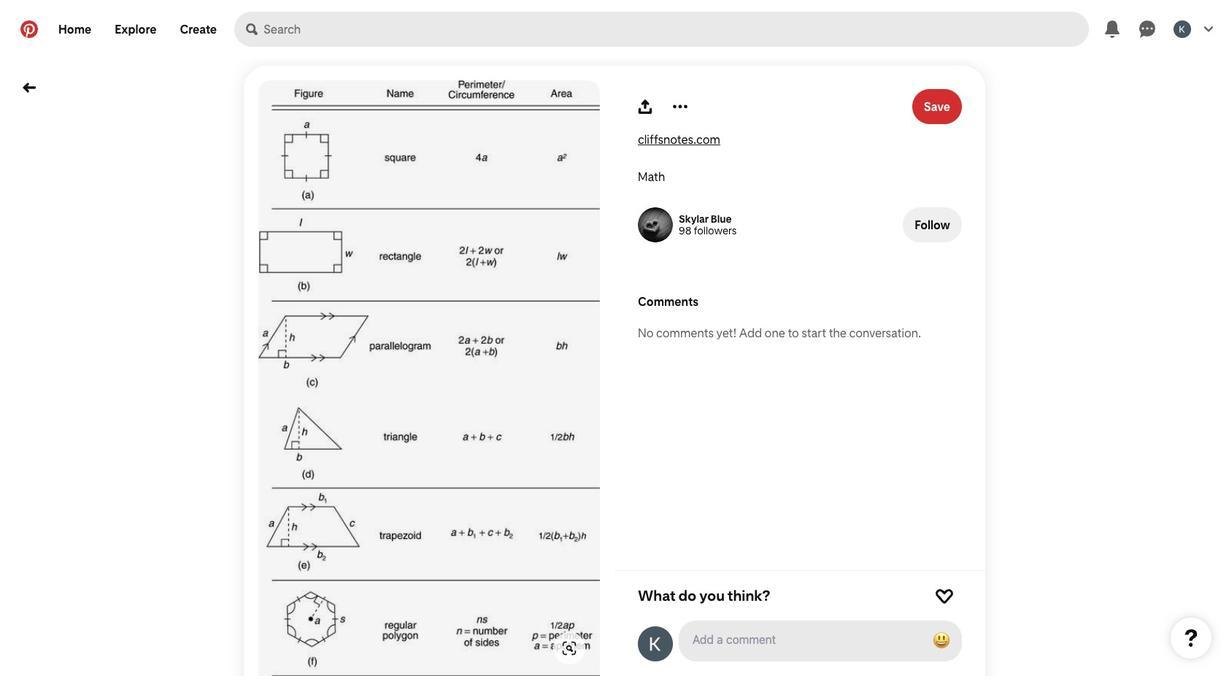 Task type: describe. For each thing, give the bounding box(es) containing it.
followers
[[694, 225, 737, 237]]

what
[[638, 587, 676, 605]]

comments
[[638, 295, 699, 309]]

98
[[679, 225, 692, 237]]

explore
[[115, 22, 157, 36]]

math
[[638, 170, 665, 184]]

comments
[[657, 326, 714, 340]]

the
[[829, 326, 847, 340]]

think?
[[728, 587, 770, 605]]

start
[[802, 326, 827, 340]]

yet!
[[717, 326, 737, 340]]

skylar
[[679, 213, 709, 225]]

cliffsnotes.com
[[638, 133, 721, 147]]

home
[[58, 22, 91, 36]]

create link
[[168, 12, 229, 47]]

cliffsnotes.com link
[[638, 133, 721, 147]]

comments button
[[638, 295, 962, 309]]

reaction image
[[936, 587, 954, 605]]

no comments yet! add one to start the conversation.
[[638, 326, 922, 340]]

follow button
[[904, 207, 962, 242]]

no
[[638, 326, 654, 340]]

conversation.
[[850, 326, 922, 340]]



Task type: vqa. For each thing, say whether or not it's contained in the screenshot.
No comments yet! Add one to start the conversation.
yes



Task type: locate. For each thing, give the bounding box(es) containing it.
skylar blue 98 followers
[[679, 213, 737, 237]]

to
[[788, 326, 799, 340]]

search icon image
[[246, 23, 258, 35]]

kendall parks image
[[1174, 20, 1192, 38]]

follow
[[915, 218, 951, 232]]

add
[[740, 326, 762, 340]]

skylar blue link
[[679, 213, 732, 225]]

save
[[924, 100, 951, 114]]

save button
[[913, 89, 962, 124]]

create
[[180, 22, 217, 36]]

blue
[[711, 213, 732, 225]]

what do you think?
[[638, 587, 770, 605]]

😃 button
[[681, 622, 961, 660], [927, 627, 957, 656]]

Search text field
[[264, 12, 1090, 47]]

skylar blue avatar link image
[[638, 207, 673, 242]]

😃
[[933, 630, 951, 651]]

home link
[[47, 12, 103, 47]]

click to shop image
[[562, 641, 577, 656]]

you
[[700, 587, 725, 605]]

explore link
[[103, 12, 168, 47]]

one
[[765, 326, 786, 340]]

kendallparks02 image
[[638, 627, 673, 662]]

do
[[679, 587, 697, 605]]

Add a comment field
[[694, 633, 916, 646]]



